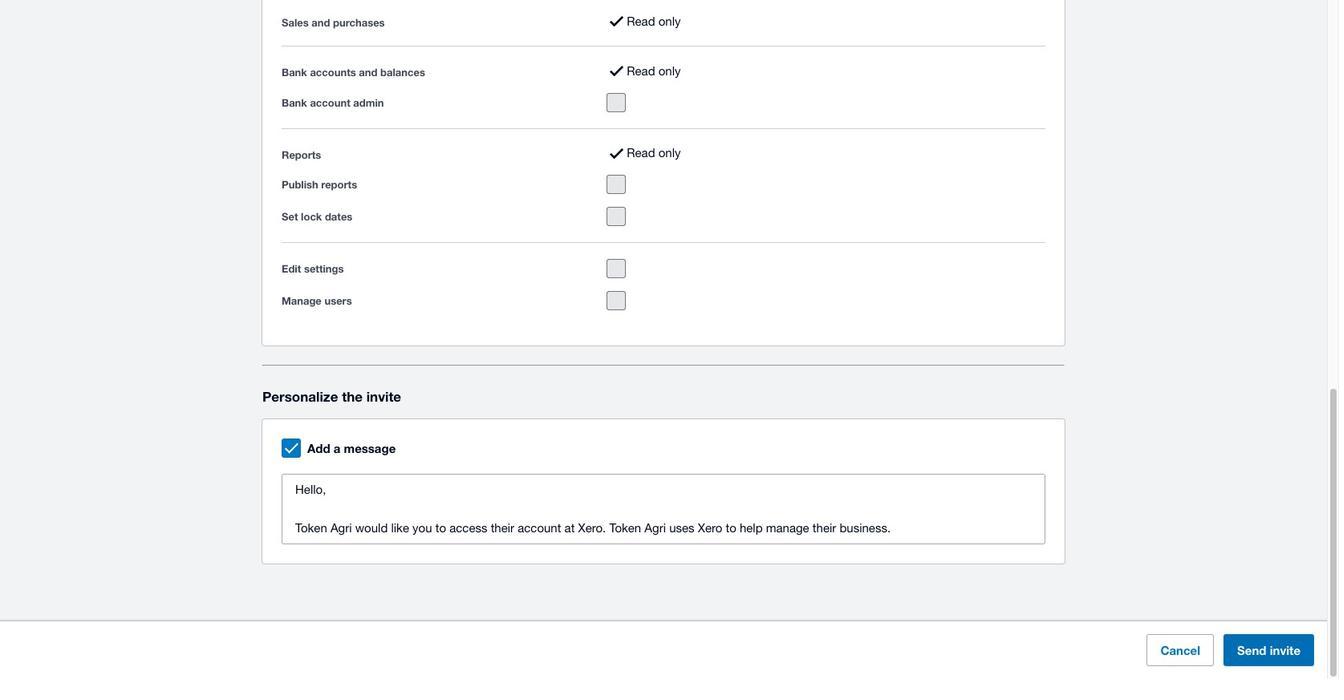 Task type: describe. For each thing, give the bounding box(es) containing it.
publish
[[282, 178, 318, 191]]

sales and purchases
[[282, 16, 385, 29]]

bank accounts and balances
[[282, 66, 425, 79]]

cancel button
[[1147, 635, 1214, 667]]

0 horizontal spatial invite
[[367, 389, 401, 405]]

accounts
[[310, 66, 356, 79]]

users
[[325, 295, 352, 307]]

dates
[[325, 210, 353, 223]]

read only for purchases
[[627, 14, 681, 28]]

3 read only from the top
[[627, 146, 681, 160]]

settings
[[304, 263, 344, 275]]

read only for and
[[627, 64, 681, 78]]

set lock dates
[[282, 210, 353, 223]]

message
[[344, 442, 396, 456]]

bank account admin
[[282, 96, 384, 109]]

set
[[282, 210, 298, 223]]

Add a message text field
[[282, 475, 1045, 544]]

bank for bank accounts and balances
[[282, 66, 307, 79]]

read for purchases
[[627, 14, 655, 28]]

publish reports
[[282, 178, 357, 191]]

edit
[[282, 263, 301, 275]]

personalize the invite
[[262, 389, 401, 405]]

1 vertical spatial and
[[359, 66, 378, 79]]

purchases
[[333, 16, 385, 29]]

add a message
[[307, 442, 396, 456]]

invite inside button
[[1270, 644, 1301, 658]]



Task type: locate. For each thing, give the bounding box(es) containing it.
bank for bank account admin
[[282, 96, 307, 109]]

2 read from the top
[[627, 64, 655, 78]]

read
[[627, 14, 655, 28], [627, 64, 655, 78], [627, 146, 655, 160]]

reports
[[321, 178, 357, 191]]

1 only from the top
[[659, 14, 681, 28]]

manage users
[[282, 295, 352, 307]]

account
[[310, 96, 350, 109]]

send
[[1238, 644, 1267, 658]]

0 vertical spatial and
[[312, 16, 330, 29]]

and right 'sales'
[[312, 16, 330, 29]]

1 bank from the top
[[282, 66, 307, 79]]

send invite button
[[1224, 635, 1315, 667]]

edit settings
[[282, 263, 344, 275]]

0 horizontal spatial and
[[312, 16, 330, 29]]

sales
[[282, 16, 309, 29]]

manage
[[282, 295, 322, 307]]

and
[[312, 16, 330, 29], [359, 66, 378, 79]]

3 read from the top
[[627, 146, 655, 160]]

personalize
[[262, 389, 338, 405]]

invite right the
[[367, 389, 401, 405]]

only for purchases
[[659, 14, 681, 28]]

read for and
[[627, 64, 655, 78]]

invite
[[367, 389, 401, 405], [1270, 644, 1301, 658]]

a
[[334, 442, 341, 456]]

1 vertical spatial read only
[[627, 64, 681, 78]]

invite right send
[[1270, 644, 1301, 658]]

bank left accounts in the left of the page
[[282, 66, 307, 79]]

send invite
[[1238, 644, 1301, 658]]

and up "admin"
[[359, 66, 378, 79]]

1 vertical spatial read
[[627, 64, 655, 78]]

balances
[[380, 66, 425, 79]]

0 vertical spatial read
[[627, 14, 655, 28]]

0 vertical spatial read only
[[627, 14, 681, 28]]

the
[[342, 389, 363, 405]]

2 read only from the top
[[627, 64, 681, 78]]

2 only from the top
[[659, 64, 681, 78]]

reports
[[282, 148, 321, 161]]

0 vertical spatial only
[[659, 14, 681, 28]]

2 vertical spatial read
[[627, 146, 655, 160]]

1 horizontal spatial and
[[359, 66, 378, 79]]

0 vertical spatial bank
[[282, 66, 307, 79]]

2 vertical spatial read only
[[627, 146, 681, 160]]

1 read only from the top
[[627, 14, 681, 28]]

1 vertical spatial only
[[659, 64, 681, 78]]

0 vertical spatial invite
[[367, 389, 401, 405]]

lock
[[301, 210, 322, 223]]

2 bank from the top
[[282, 96, 307, 109]]

bank
[[282, 66, 307, 79], [282, 96, 307, 109]]

bank left account on the left top
[[282, 96, 307, 109]]

cancel
[[1161, 644, 1201, 658]]

admin
[[353, 96, 384, 109]]

add
[[307, 442, 330, 456]]

read only
[[627, 14, 681, 28], [627, 64, 681, 78], [627, 146, 681, 160]]

2 vertical spatial only
[[659, 146, 681, 160]]

1 horizontal spatial invite
[[1270, 644, 1301, 658]]

1 read from the top
[[627, 14, 655, 28]]

1 vertical spatial bank
[[282, 96, 307, 109]]

only
[[659, 14, 681, 28], [659, 64, 681, 78], [659, 146, 681, 160]]

1 vertical spatial invite
[[1270, 644, 1301, 658]]

3 only from the top
[[659, 146, 681, 160]]

only for and
[[659, 64, 681, 78]]



Task type: vqa. For each thing, say whether or not it's contained in the screenshot.
THE HAVE to the top
no



